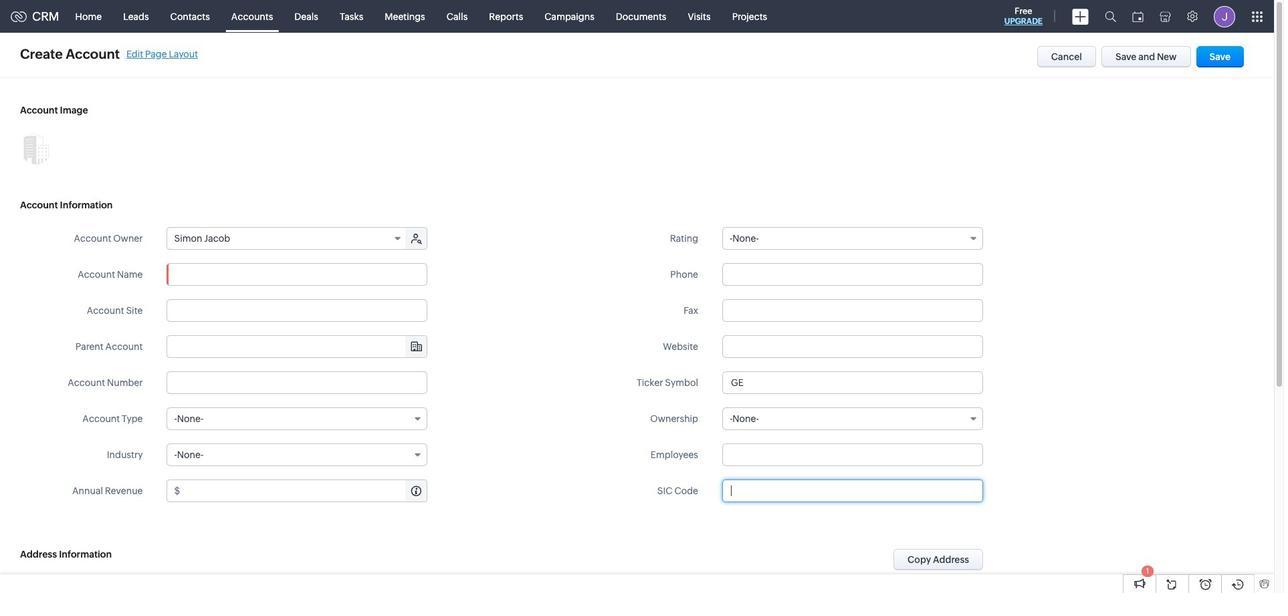 Task type: vqa. For each thing, say whether or not it's contained in the screenshot.
Create Menu icon
yes



Task type: locate. For each thing, give the bounding box(es) containing it.
None field
[[722, 227, 983, 250], [722, 408, 983, 431], [722, 227, 983, 250], [722, 408, 983, 431]]

create menu element
[[1064, 0, 1097, 32]]

calendar image
[[1132, 11, 1144, 22]]

image image
[[20, 132, 52, 165]]

search element
[[1097, 0, 1124, 33]]

None text field
[[167, 264, 428, 286], [722, 264, 983, 286], [167, 372, 428, 395], [722, 372, 983, 395], [722, 444, 983, 467], [167, 264, 428, 286], [722, 264, 983, 286], [167, 372, 428, 395], [722, 372, 983, 395], [722, 444, 983, 467]]

None text field
[[167, 300, 428, 322], [722, 300, 983, 322], [722, 336, 983, 358], [722, 480, 983, 503], [182, 481, 427, 502], [167, 300, 428, 322], [722, 300, 983, 322], [722, 336, 983, 358], [722, 480, 983, 503], [182, 481, 427, 502]]

profile image
[[1214, 6, 1235, 27]]



Task type: describe. For each thing, give the bounding box(es) containing it.
search image
[[1105, 11, 1116, 22]]

profile element
[[1206, 0, 1243, 32]]

create menu image
[[1072, 8, 1089, 24]]

logo image
[[11, 11, 27, 22]]



